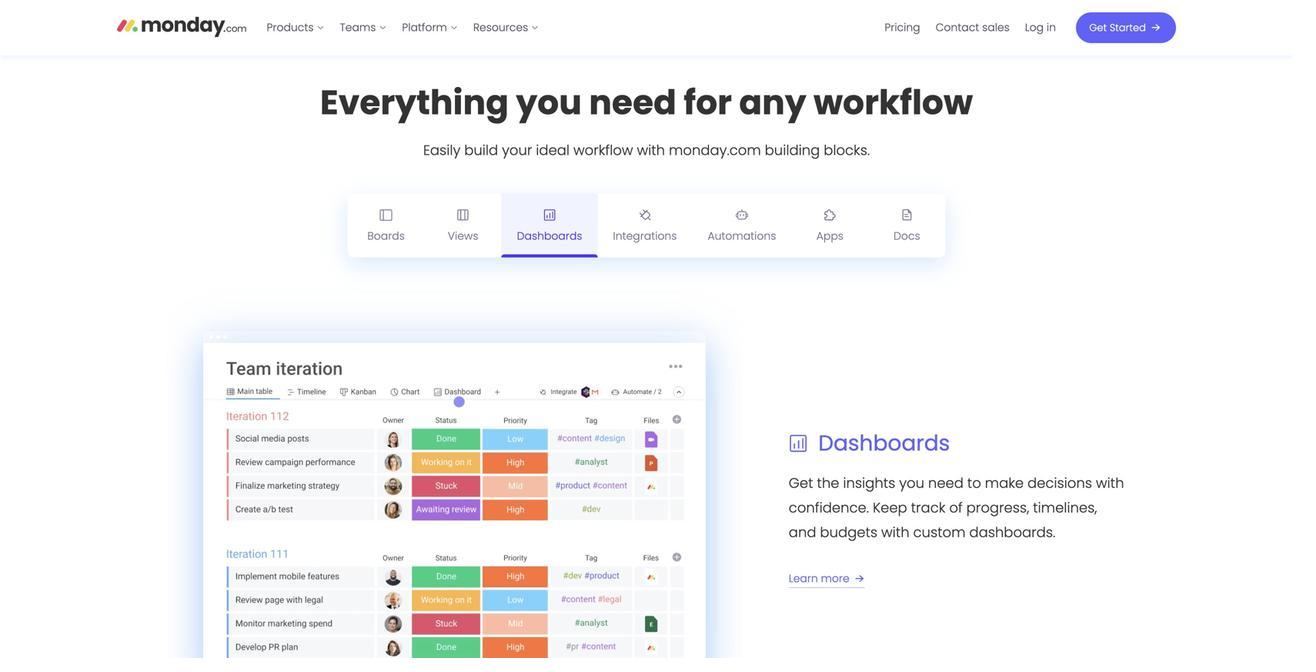 Task type: vqa. For each thing, say whether or not it's contained in the screenshot.
MANAGEMENT? in the dropdown button
no



Task type: describe. For each thing, give the bounding box(es) containing it.
resources link
[[466, 15, 547, 40]]

timelines,
[[1033, 498, 1097, 518]]

log in
[[1025, 20, 1056, 35]]

easily build your ideal workflow with monday.com building blocks.
[[423, 141, 870, 160]]

your
[[502, 141, 532, 160]]

automations tab
[[692, 194, 792, 258]]

learn
[[789, 571, 818, 586]]

learn more link
[[789, 570, 868, 588]]

easily
[[423, 141, 461, 160]]

get started button
[[1076, 12, 1176, 43]]

building
[[765, 141, 820, 160]]

0 horizontal spatial workflow
[[573, 141, 633, 160]]

0 horizontal spatial with
[[637, 141, 665, 160]]

integrations
[[613, 229, 677, 244]]

docs
[[894, 229, 920, 244]]

0 horizontal spatial you
[[516, 79, 582, 126]]

integrations icon image
[[639, 209, 651, 221]]

monday.com logo image
[[117, 10, 247, 42]]

list containing products
[[259, 0, 547, 55]]

blocks.
[[824, 141, 870, 160]]

log
[[1025, 20, 1044, 35]]

and
[[789, 523, 816, 542]]

decisions
[[1028, 473, 1092, 493]]

more
[[821, 571, 850, 586]]

pricing link
[[877, 15, 928, 40]]

make
[[985, 473, 1024, 493]]

dashboards.
[[969, 523, 1056, 542]]

pricing
[[885, 20, 920, 35]]

of
[[949, 498, 963, 518]]

custom
[[913, 523, 966, 542]]

everything you need for any workflow
[[320, 79, 973, 126]]

views tab
[[425, 194, 502, 258]]

1 horizontal spatial with
[[881, 523, 910, 542]]

insights
[[843, 473, 895, 493]]

1 horizontal spatial dashboards
[[818, 428, 950, 458]]

everything
[[320, 79, 509, 126]]

main element
[[259, 0, 1176, 55]]

platform
[[402, 20, 447, 35]]

log in link
[[1017, 15, 1064, 40]]

for
[[684, 79, 732, 126]]

contact sales
[[936, 20, 1010, 35]]

get the insights you need to make decisions with confidence. keep track of progress, timelines, and budgets with custom dashboards.
[[789, 473, 1124, 542]]

0 vertical spatial need
[[589, 79, 677, 126]]

docs icon image
[[901, 209, 913, 221]]

in
[[1047, 20, 1056, 35]]

boards tab
[[348, 194, 425, 258]]

get for get the insights you need to make decisions with confidence. keep track of progress, timelines, and budgets with custom dashboards.
[[789, 473, 813, 493]]



Task type: locate. For each thing, give the bounding box(es) containing it.
automations icon image
[[736, 209, 748, 221]]

1 vertical spatial need
[[928, 473, 964, 493]]

docs tab
[[869, 194, 946, 258]]

automations
[[708, 229, 776, 244]]

0 vertical spatial get
[[1089, 21, 1107, 35]]

you up ideal at the top left
[[516, 79, 582, 126]]

0 horizontal spatial get
[[789, 473, 813, 493]]

keep
[[873, 498, 907, 518]]

confidence.
[[789, 498, 869, 518]]

get left 'the'
[[789, 473, 813, 493]]

1 horizontal spatial need
[[928, 473, 964, 493]]

platform link
[[394, 15, 466, 40]]

with
[[637, 141, 665, 160], [1096, 473, 1124, 493], [881, 523, 910, 542]]

any
[[739, 79, 806, 126]]

2 list from the left
[[877, 0, 1064, 55]]

1 horizontal spatial you
[[899, 473, 924, 493]]

track
[[911, 498, 946, 518]]

you inside get the insights you need to make decisions with confidence. keep track of progress, timelines, and budgets with custom dashboards.
[[899, 473, 924, 493]]

1 horizontal spatial workflow
[[814, 79, 973, 126]]

progress,
[[967, 498, 1029, 518]]

get inside get the insights you need to make decisions with confidence. keep track of progress, timelines, and budgets with custom dashboards.
[[789, 473, 813, 493]]

resources
[[473, 20, 528, 35]]

get for get started
[[1089, 21, 1107, 35]]

get left the started
[[1089, 21, 1107, 35]]

contact sales link
[[928, 15, 1017, 40]]

1 list from the left
[[259, 0, 547, 55]]

started
[[1110, 21, 1146, 35]]

with right 'decisions'
[[1096, 473, 1124, 493]]

0 vertical spatial dashboards
[[517, 229, 582, 244]]

learn more
[[789, 571, 850, 586]]

1 vertical spatial workflow
[[573, 141, 633, 160]]

with down everything you need for any workflow
[[637, 141, 665, 160]]

0 vertical spatial workflow
[[814, 79, 973, 126]]

0 horizontal spatial need
[[589, 79, 677, 126]]

tab list containing boards
[[348, 194, 946, 258]]

list containing pricing
[[877, 0, 1064, 55]]

tab list
[[348, 194, 946, 258]]

you up track
[[899, 473, 924, 493]]

apps icon image
[[824, 209, 836, 221]]

2 horizontal spatial with
[[1096, 473, 1124, 493]]

need inside get the insights you need to make decisions with confidence. keep track of progress, timelines, and budgets with custom dashboards.
[[928, 473, 964, 493]]

need up of
[[928, 473, 964, 493]]

dashboards tab
[[502, 194, 598, 258]]

products link
[[259, 15, 332, 40]]

apps tab
[[792, 194, 869, 258]]

teams link
[[332, 15, 394, 40]]

1 vertical spatial you
[[899, 473, 924, 493]]

with down keep
[[881, 523, 910, 542]]

sales
[[982, 20, 1010, 35]]

1 vertical spatial get
[[789, 473, 813, 493]]

1 horizontal spatial get
[[1089, 21, 1107, 35]]

1 vertical spatial dashboards
[[818, 428, 950, 458]]

0 vertical spatial with
[[637, 141, 665, 160]]

1 horizontal spatial list
[[877, 0, 1064, 55]]

the
[[817, 473, 839, 493]]

need
[[589, 79, 677, 126], [928, 473, 964, 493]]

get started
[[1089, 21, 1146, 35]]

to
[[967, 473, 981, 493]]

workflow up the blocks.
[[814, 79, 973, 126]]

0 vertical spatial you
[[516, 79, 582, 126]]

list
[[259, 0, 547, 55], [877, 0, 1064, 55]]

board icon image
[[380, 209, 392, 221]]

boards
[[367, 229, 405, 244]]

0 horizontal spatial list
[[259, 0, 547, 55]]

0 horizontal spatial dashboards
[[517, 229, 582, 244]]

teams
[[340, 20, 376, 35]]

1 vertical spatial with
[[1096, 473, 1124, 493]]

integrations tab
[[598, 194, 692, 258]]

ideal
[[536, 141, 570, 160]]

workflow
[[814, 79, 973, 126], [573, 141, 633, 160]]

workflow right ideal at the top left
[[573, 141, 633, 160]]

build
[[464, 141, 498, 160]]

views icon image
[[457, 209, 469, 221]]

need up easily build your ideal workflow with monday.com building blocks.
[[589, 79, 677, 126]]

contact
[[936, 20, 979, 35]]

monday.com
[[669, 141, 761, 160]]

dashboards
[[517, 229, 582, 244], [818, 428, 950, 458]]

get
[[1089, 21, 1107, 35], [789, 473, 813, 493]]

2 vertical spatial with
[[881, 523, 910, 542]]

dashboard icon image
[[544, 209, 556, 221], [544, 209, 556, 221], [789, 434, 808, 453]]

get inside button
[[1089, 21, 1107, 35]]

budgets
[[820, 523, 878, 542]]

apps
[[817, 229, 844, 244]]

views
[[448, 229, 478, 244]]

you
[[516, 79, 582, 126], [899, 473, 924, 493]]

products
[[267, 20, 314, 35]]

dashboards inside tab
[[517, 229, 582, 244]]



